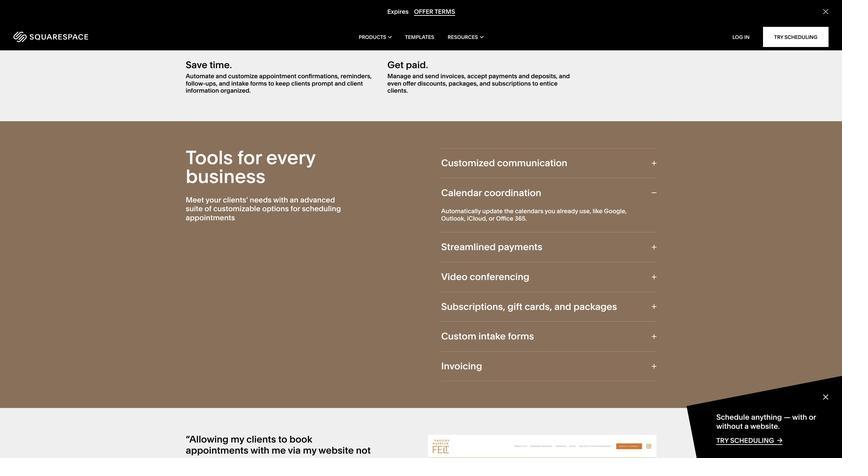Task type: describe. For each thing, give the bounding box(es) containing it.
website.
[[750, 422, 780, 431]]

of inside "allowing my clients to book appointments with me via my website not only saves both of us that extra step
[[257, 457, 266, 459]]

website homepage image
[[428, 435, 656, 459]]

step
[[326, 457, 345, 459]]

the
[[504, 207, 514, 215]]

with inside the meet your clients' needs with an advanced suite of customizable options for scheduling appointments
[[273, 196, 288, 205]]

"allowing
[[186, 434, 229, 445]]

customizable
[[213, 205, 261, 214]]

send
[[425, 72, 439, 80]]

offer
[[414, 8, 433, 16]]

client
[[347, 80, 363, 87]]

office
[[496, 215, 513, 222]]

offer terms link
[[414, 8, 455, 16]]

suite
[[186, 205, 203, 214]]

schedule
[[716, 413, 750, 422]]

video
[[441, 271, 468, 283]]

only
[[186, 457, 205, 459]]

and right entice
[[559, 72, 570, 80]]

google,
[[604, 207, 627, 215]]

advanced
[[300, 196, 335, 205]]

follow-
[[186, 80, 205, 87]]

products
[[359, 34, 386, 40]]

to inside save time. automate and customize appointment confirmations, reminders, follow-ups, and intake forms to keep clients prompt and client information organized.
[[268, 80, 274, 87]]

try scheduling link
[[763, 27, 829, 47]]

clients inside save time. automate and customize appointment confirmations, reminders, follow-ups, and intake forms to keep clients prompt and client information organized.
[[291, 80, 310, 87]]

0 horizontal spatial my
[[231, 434, 244, 445]]

→
[[777, 437, 783, 445]]

invoicing button
[[441, 352, 656, 381]]

without
[[716, 422, 743, 431]]

you
[[545, 207, 555, 215]]

extra
[[301, 457, 324, 459]]

clients'
[[223, 196, 248, 205]]

like
[[593, 207, 603, 215]]

squarespace logo image
[[13, 32, 88, 42]]

your
[[206, 196, 221, 205]]

anything
[[751, 413, 782, 422]]

keep
[[276, 80, 290, 87]]

forms inside button
[[508, 331, 534, 342]]

for inside the meet your clients' needs with an advanced suite of customizable options for scheduling appointments
[[291, 205, 300, 214]]

custom intake forms
[[441, 331, 534, 342]]

and left deposits,
[[519, 72, 530, 80]]

streamlined payments button
[[441, 233, 656, 262]]

time.
[[210, 59, 232, 70]]

packages,
[[449, 80, 478, 87]]

and left client
[[335, 80, 346, 87]]

calendars
[[515, 207, 543, 215]]

calendar coordination button
[[441, 178, 656, 208]]

automatically
[[441, 207, 481, 215]]

me
[[272, 445, 286, 457]]

communication
[[497, 157, 567, 169]]

icloud,
[[467, 215, 487, 222]]

scheduling for try scheduling →
[[730, 437, 774, 445]]

use,
[[580, 207, 591, 215]]

—
[[784, 413, 791, 422]]

or inside automatically update the calendars you already use, like google, outlook, icloud, or office 365.
[[489, 215, 495, 222]]

organized.
[[220, 87, 251, 95]]

to inside get paid. manage and send invoices, accept payments and deposits, and even offer discounts, packages, and subscriptions to entice clients.
[[532, 80, 538, 87]]

log             in link
[[732, 34, 750, 40]]

scheduling
[[302, 205, 341, 214]]

meet
[[186, 196, 204, 205]]

customized
[[441, 157, 495, 169]]

payments inside get paid. manage and send invoices, accept payments and deposits, and even offer discounts, packages, and subscriptions to entice clients.
[[489, 72, 517, 80]]

conferencing
[[470, 271, 529, 283]]

paid.
[[406, 59, 428, 70]]

schedule anything — with or without a website.
[[716, 413, 816, 431]]

get
[[387, 59, 404, 70]]

scheduling for try scheduling
[[785, 34, 818, 40]]

calendar coordination
[[441, 187, 541, 199]]

subscriptions, gift cards, and packages button
[[441, 292, 656, 322]]

needs
[[250, 196, 272, 205]]

invoicing
[[441, 361, 482, 372]]

or inside schedule anything — with or without a website.
[[809, 413, 816, 422]]

templates link
[[405, 24, 434, 50]]

and inside button
[[554, 301, 571, 312]]

try for try scheduling
[[774, 34, 783, 40]]

resources
[[448, 34, 478, 40]]

already
[[557, 207, 578, 215]]

subscriptions, gift cards, and packages
[[441, 301, 617, 312]]

video conferencing button
[[441, 263, 656, 292]]

resources button
[[448, 24, 483, 50]]

terms
[[434, 8, 455, 16]]

with inside schedule anything — with or without a website.
[[792, 413, 807, 422]]

usage of invoices example image
[[387, 0, 576, 45]]

365.
[[515, 215, 527, 222]]

clients.
[[387, 87, 408, 95]]

templates
[[405, 34, 434, 40]]

packages
[[574, 301, 617, 312]]

and down time.
[[216, 72, 227, 80]]

save time image
[[186, 0, 374, 46]]



Task type: vqa. For each thing, say whether or not it's contained in the screenshot.
back to top IMAGE
no



Task type: locate. For each thing, give the bounding box(es) containing it.
with
[[273, 196, 288, 205], [792, 413, 807, 422], [251, 445, 269, 457]]

via
[[288, 445, 301, 457]]

0 horizontal spatial of
[[205, 205, 212, 214]]

expires
[[387, 8, 410, 16]]

every
[[266, 146, 315, 169]]

video conferencing
[[441, 271, 529, 283]]

intake down time.
[[231, 80, 249, 87]]

forms down gift
[[508, 331, 534, 342]]

1 horizontal spatial with
[[273, 196, 288, 205]]

appointments
[[186, 213, 235, 222], [186, 445, 248, 457]]

coordination
[[484, 187, 541, 199]]

try scheduling
[[774, 34, 818, 40]]

clients inside "allowing my clients to book appointments with me via my website not only saves both of us that extra step
[[246, 434, 276, 445]]

0 horizontal spatial forms
[[250, 80, 267, 87]]

1 horizontal spatial clients
[[291, 80, 310, 87]]

business
[[186, 165, 266, 188]]

to left entice
[[532, 80, 538, 87]]

cards,
[[525, 301, 552, 312]]

customize
[[228, 72, 258, 80]]

tools
[[186, 146, 233, 169]]

even
[[387, 80, 401, 87]]

0 horizontal spatial with
[[251, 445, 269, 457]]

1 horizontal spatial try
[[774, 34, 783, 40]]

1 vertical spatial intake
[[479, 331, 506, 342]]

outlook,
[[441, 215, 466, 222]]

scheduling
[[785, 34, 818, 40], [730, 437, 774, 445]]

1 vertical spatial for
[[291, 205, 300, 214]]

try inside "link"
[[774, 34, 783, 40]]

1 horizontal spatial to
[[278, 434, 287, 445]]

customized communication button
[[441, 149, 656, 178]]

information
[[186, 87, 219, 95]]

1 horizontal spatial intake
[[479, 331, 506, 342]]

appointments inside "allowing my clients to book appointments with me via my website not only saves both of us that extra step
[[186, 445, 248, 457]]

log
[[732, 34, 743, 40]]

2 horizontal spatial with
[[792, 413, 807, 422]]

reminders,
[[341, 72, 372, 80]]

try for try scheduling →
[[716, 437, 729, 445]]

0 horizontal spatial scheduling
[[730, 437, 774, 445]]

customized communication
[[441, 157, 567, 169]]

clients right keep
[[291, 80, 310, 87]]

1 vertical spatial clients
[[246, 434, 276, 445]]

products button
[[359, 24, 392, 50]]

custom intake forms button
[[441, 322, 656, 352]]

of right suite
[[205, 205, 212, 214]]

log             in
[[732, 34, 750, 40]]

with inside "allowing my clients to book appointments with me via my website not only saves both of us that extra step
[[251, 445, 269, 457]]

that
[[281, 457, 299, 459]]

try inside try scheduling →
[[716, 437, 729, 445]]

try scheduling →
[[716, 437, 783, 445]]

try
[[774, 34, 783, 40], [716, 437, 729, 445]]

saves
[[207, 457, 232, 459]]

us
[[268, 457, 279, 459]]

automate
[[186, 72, 214, 80]]

with right —
[[792, 413, 807, 422]]

ups,
[[205, 80, 217, 87]]

0 vertical spatial appointments
[[186, 213, 235, 222]]

or
[[489, 215, 495, 222], [809, 413, 816, 422]]

custom
[[441, 331, 476, 342]]

website
[[319, 445, 354, 457]]

scheduling inside try scheduling →
[[730, 437, 774, 445]]

1 horizontal spatial for
[[291, 205, 300, 214]]

appointments inside the meet your clients' needs with an advanced suite of customizable options for scheduling appointments
[[186, 213, 235, 222]]

0 vertical spatial clients
[[291, 80, 310, 87]]

0 vertical spatial intake
[[231, 80, 249, 87]]

for inside tools for every business
[[237, 146, 262, 169]]

options
[[262, 205, 289, 214]]

both
[[234, 457, 255, 459]]

1 horizontal spatial of
[[257, 457, 266, 459]]

prompt
[[312, 80, 333, 87]]

intake right custom
[[479, 331, 506, 342]]

accept
[[467, 72, 487, 80]]

intake
[[231, 80, 249, 87], [479, 331, 506, 342]]

and right packages,
[[480, 80, 491, 87]]

with left me
[[251, 445, 269, 457]]

streamlined
[[441, 241, 496, 253]]

payments down 365.
[[498, 241, 542, 253]]

entice
[[540, 80, 558, 87]]

or left office
[[489, 215, 495, 222]]

my up both
[[231, 434, 244, 445]]

manage
[[387, 72, 411, 80]]

invoices,
[[441, 72, 466, 80]]

update
[[482, 207, 503, 215]]

tools for every business
[[186, 146, 315, 188]]

with left an
[[273, 196, 288, 205]]

payments right accept
[[489, 72, 517, 80]]

to left keep
[[268, 80, 274, 87]]

book
[[290, 434, 312, 445]]

1 vertical spatial payments
[[498, 241, 542, 253]]

0 vertical spatial forms
[[250, 80, 267, 87]]

and down paid.
[[412, 72, 423, 80]]

1 vertical spatial or
[[809, 413, 816, 422]]

scheduling inside "link"
[[785, 34, 818, 40]]

payments inside 'button'
[[498, 241, 542, 253]]

1 horizontal spatial my
[[303, 445, 316, 457]]

0 horizontal spatial for
[[237, 146, 262, 169]]

my
[[231, 434, 244, 445], [303, 445, 316, 457]]

not
[[356, 445, 371, 457]]

squarespace logo link
[[13, 32, 176, 42]]

subscriptions,
[[441, 301, 505, 312]]

forms inside save time. automate and customize appointment confirmations, reminders, follow-ups, and intake forms to keep clients prompt and client information organized.
[[250, 80, 267, 87]]

1 vertical spatial try
[[716, 437, 729, 445]]

1 vertical spatial forms
[[508, 331, 534, 342]]

0 vertical spatial scheduling
[[785, 34, 818, 40]]

forms left keep
[[250, 80, 267, 87]]

0 horizontal spatial to
[[268, 80, 274, 87]]

0 vertical spatial or
[[489, 215, 495, 222]]

of
[[205, 205, 212, 214], [257, 457, 266, 459]]

offer terms
[[414, 8, 455, 16]]

try right in
[[774, 34, 783, 40]]

payments
[[489, 72, 517, 80], [498, 241, 542, 253]]

clients
[[291, 80, 310, 87], [246, 434, 276, 445]]

deposits,
[[531, 72, 558, 80]]

0 horizontal spatial or
[[489, 215, 495, 222]]

forms
[[250, 80, 267, 87], [508, 331, 534, 342]]

0 vertical spatial try
[[774, 34, 783, 40]]

gift
[[508, 301, 522, 312]]

and right cards,
[[554, 301, 571, 312]]

appointment
[[259, 72, 296, 80]]

my right via
[[303, 445, 316, 457]]

a
[[745, 422, 749, 431]]

1 horizontal spatial or
[[809, 413, 816, 422]]

intake inside custom intake forms button
[[479, 331, 506, 342]]

1 vertical spatial of
[[257, 457, 266, 459]]

0 horizontal spatial try
[[716, 437, 729, 445]]

1 vertical spatial with
[[792, 413, 807, 422]]

1 vertical spatial appointments
[[186, 445, 248, 457]]

and right ups,
[[219, 80, 230, 87]]

0 vertical spatial payments
[[489, 72, 517, 80]]

save time. automate and customize appointment confirmations, reminders, follow-ups, and intake forms to keep clients prompt and client information organized.
[[186, 59, 372, 95]]

2 appointments from the top
[[186, 445, 248, 457]]

get paid. manage and send invoices, accept payments and deposits, and even offer discounts, packages, and subscriptions to entice clients.
[[387, 59, 570, 95]]

to
[[268, 80, 274, 87], [532, 80, 538, 87], [278, 434, 287, 445]]

or right —
[[809, 413, 816, 422]]

1 vertical spatial scheduling
[[730, 437, 774, 445]]

0 vertical spatial with
[[273, 196, 288, 205]]

an
[[290, 196, 298, 205]]

intake inside save time. automate and customize appointment confirmations, reminders, follow-ups, and intake forms to keep clients prompt and client information organized.
[[231, 80, 249, 87]]

2 horizontal spatial to
[[532, 80, 538, 87]]

of inside the meet your clients' needs with an advanced suite of customizable options for scheduling appointments
[[205, 205, 212, 214]]

1 horizontal spatial scheduling
[[785, 34, 818, 40]]

0 horizontal spatial clients
[[246, 434, 276, 445]]

streamlined payments
[[441, 241, 542, 253]]

2 vertical spatial with
[[251, 445, 269, 457]]

0 vertical spatial of
[[205, 205, 212, 214]]

to inside "allowing my clients to book appointments with me via my website not only saves both of us that extra step
[[278, 434, 287, 445]]

0 horizontal spatial intake
[[231, 80, 249, 87]]

try down 'without'
[[716, 437, 729, 445]]

save
[[186, 59, 207, 70]]

of left us on the bottom left of the page
[[257, 457, 266, 459]]

to left via
[[278, 434, 287, 445]]

discounts,
[[418, 80, 447, 87]]

confirmations,
[[298, 72, 339, 80]]

1 appointments from the top
[[186, 213, 235, 222]]

automatically update the calendars you already use, like google, outlook, icloud, or office 365.
[[441, 207, 627, 222]]

0 vertical spatial for
[[237, 146, 262, 169]]

offer
[[403, 80, 416, 87]]

1 horizontal spatial forms
[[508, 331, 534, 342]]

"allowing my clients to book appointments with me via my website not only saves both of us that extra step 
[[186, 434, 371, 459]]

clients up us on the bottom left of the page
[[246, 434, 276, 445]]



